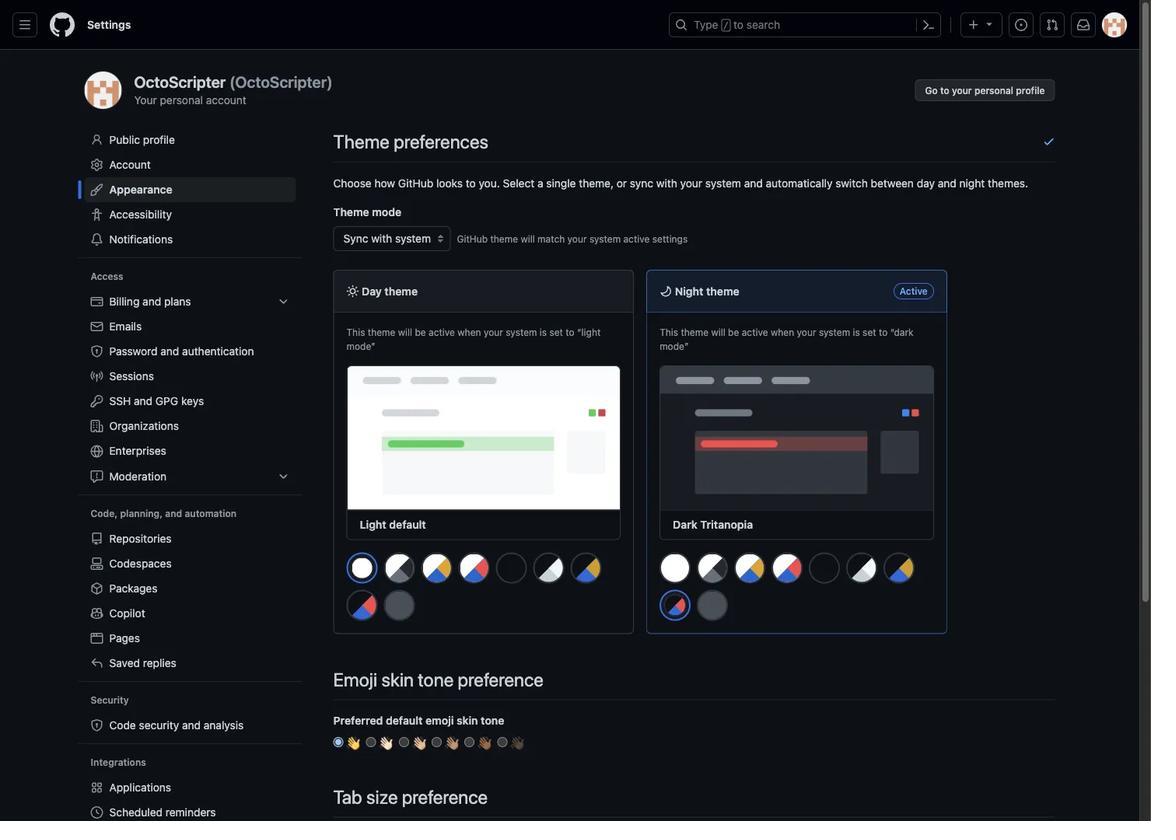Task type: locate. For each thing, give the bounding box(es) containing it.
apps image
[[91, 782, 103, 794]]

between
[[871, 177, 914, 189]]

your inside go to your personal profile link
[[952, 85, 972, 96]]

person image
[[91, 134, 103, 146]]

to inside this theme will be active when your system is set to "dark mode"
[[879, 327, 888, 338]]

0 horizontal spatial mode"
[[347, 341, 376, 352]]

go
[[925, 85, 938, 96]]

system inside this theme will be active when your system is set to "light mode"
[[506, 327, 537, 338]]

dark dimmed image for tritanopia
[[697, 590, 728, 621]]

moderation button
[[84, 464, 296, 489]]

0 vertical spatial skin
[[381, 669, 414, 690]]

this inside this theme will be active when your system is set to "light mode"
[[347, 327, 365, 338]]

0 horizontal spatial light protanopia & deuteranopia image
[[421, 553, 452, 584]]

will left match
[[521, 233, 535, 244]]

1 horizontal spatial dark dimmed image
[[697, 590, 728, 621]]

set left "dark
[[863, 327, 876, 338]]

automatically
[[766, 177, 833, 189]]

and left automatically
[[744, 177, 763, 189]]

theme for night theme
[[706, 285, 739, 298]]

dark high contrast image right dark default image
[[533, 553, 564, 584]]

mail image
[[91, 320, 103, 333]]

mode" inside this theme will be active when your system is set to "dark mode"
[[660, 341, 689, 352]]

applications
[[109, 781, 171, 794]]

day
[[917, 177, 935, 189]]

system left "light
[[506, 327, 537, 338]]

mode" for light default
[[347, 341, 376, 352]]

1 horizontal spatial mode"
[[660, 341, 689, 352]]

1 dark dimmed image from the left
[[384, 590, 415, 621]]

this down sun "icon"
[[347, 327, 365, 338]]

default right light
[[389, 518, 426, 531]]

profile right 'public'
[[143, 133, 175, 146]]

default up 👋🏼
[[386, 715, 423, 727]]

1 horizontal spatial is
[[853, 327, 860, 338]]

be for light default
[[415, 327, 426, 338]]

0 vertical spatial preference
[[458, 669, 544, 690]]

preferred
[[333, 715, 383, 727]]

to left "light
[[566, 327, 575, 338]]

enterprises
[[109, 445, 166, 457]]

default for light
[[389, 518, 426, 531]]

1 horizontal spatial personal
[[975, 85, 1014, 96]]

1 be from the left
[[415, 327, 426, 338]]

theme for day theme
[[385, 285, 418, 298]]

2 light protanopia & deuteranopia image from the left
[[734, 553, 766, 584]]

bell image
[[91, 233, 103, 246]]

dark high contrast image
[[533, 553, 564, 584], [846, 553, 878, 584]]

is for light default
[[540, 327, 547, 338]]

ssh and gpg keys link
[[84, 389, 296, 414]]

1 vertical spatial preference
[[402, 786, 488, 808]]

2 set from the left
[[863, 327, 876, 338]]

0 horizontal spatial when
[[458, 327, 481, 338]]

dark dimmed image right dark tritanopia icon
[[697, 590, 728, 621]]

gpg
[[155, 395, 178, 408]]

browser image
[[91, 632, 103, 645]]

light default image for dark tritanopia
[[660, 553, 691, 584]]

2 dark dimmed image from the left
[[697, 590, 728, 621]]

1 horizontal spatial be
[[728, 327, 739, 338]]

light protanopia & deuteranopia image
[[421, 553, 452, 584], [734, 553, 766, 584]]

/
[[723, 20, 729, 31]]

2 theme from the top
[[333, 205, 369, 218]]

theme inside this theme will be active when your system is set to "light mode"
[[368, 327, 395, 338]]

dark dimmed image inside night theme picker 'option group'
[[697, 590, 728, 621]]

applications link
[[84, 776, 296, 800]]

0 vertical spatial default
[[389, 518, 426, 531]]

broadcast image
[[91, 370, 103, 383]]

1 vertical spatial profile
[[143, 133, 175, 146]]

1 mode" from the left
[[347, 341, 376, 352]]

active inside this theme will be active when your system is set to "dark mode"
[[742, 327, 768, 338]]

light default image for light default
[[352, 558, 372, 578]]

a
[[537, 177, 543, 189]]

mode" down sun "icon"
[[347, 341, 376, 352]]

theme for this theme will be active when your system is set to "dark mode"
[[681, 327, 709, 338]]

1 is from the left
[[540, 327, 547, 338]]

organizations link
[[84, 414, 296, 439]]

github
[[398, 177, 433, 189], [457, 233, 488, 244]]

mode" down moon icon on the top of page
[[660, 341, 689, 352]]

plus image
[[968, 19, 980, 31]]

will down night theme
[[711, 327, 726, 338]]

1 vertical spatial skin
[[457, 715, 478, 727]]

1 horizontal spatial profile
[[1016, 85, 1045, 96]]

octoscripter (octoscripter) your personal account
[[134, 73, 333, 106]]

dark high contrast image inside night theme picker 'option group'
[[846, 553, 878, 584]]

theme down the choose
[[333, 205, 369, 218]]

will inside this theme will be active when your system is set to "light mode"
[[398, 327, 412, 338]]

"light
[[577, 327, 601, 338]]

billing
[[109, 295, 140, 308]]

dark dimmed image for default
[[384, 590, 415, 621]]

switch
[[836, 177, 868, 189]]

analysis
[[204, 719, 244, 732]]

your inside this theme will be active when your system is set to "dark mode"
[[797, 327, 816, 338]]

gear image
[[91, 159, 103, 171]]

0 horizontal spatial active
[[429, 327, 455, 338]]

1 horizontal spatial light protanopia & deuteranopia image
[[734, 553, 766, 584]]

personal for to
[[975, 85, 1014, 96]]

personal right go on the right of page
[[975, 85, 1014, 96]]

access list
[[84, 289, 296, 489]]

will for light default
[[398, 327, 412, 338]]

0 horizontal spatial is
[[540, 327, 547, 338]]

2 is from the left
[[853, 327, 860, 338]]

personal inside octoscripter (octoscripter) your personal account
[[160, 93, 203, 106]]

be down night theme
[[728, 327, 739, 338]]

organization image
[[91, 420, 103, 432]]

tone up 👋🏾
[[481, 715, 504, 727]]

public profile
[[109, 133, 175, 146]]

globe image
[[91, 445, 103, 458]]

light tritanopia image inside night theme picker 'option group'
[[772, 553, 803, 584]]

github down you.
[[457, 233, 488, 244]]

1 vertical spatial tone
[[481, 715, 504, 727]]

will
[[521, 233, 535, 244], [398, 327, 412, 338], [711, 327, 726, 338]]

key image
[[91, 395, 103, 408]]

0 horizontal spatial profile
[[143, 133, 175, 146]]

day
[[362, 285, 382, 298]]

and right 'ssh'
[[134, 395, 153, 408]]

planning,
[[120, 508, 163, 519]]

this down moon icon on the top of page
[[660, 327, 678, 338]]

when inside this theme will be active when your system is set to "dark mode"
[[771, 327, 794, 338]]

preference
[[458, 669, 544, 690], [402, 786, 488, 808]]

2 when from the left
[[771, 327, 794, 338]]

2 this from the left
[[660, 327, 678, 338]]

0 vertical spatial profile
[[1016, 85, 1045, 96]]

1 horizontal spatial tone
[[481, 715, 504, 727]]

2 light tritanopia image from the left
[[772, 553, 803, 584]]

this for light default
[[347, 327, 365, 338]]

default
[[389, 518, 426, 531], [386, 715, 423, 727]]

preference up 👋🏿
[[458, 669, 544, 690]]

1 horizontal spatial light default image
[[660, 553, 691, 584]]

👋🏽
[[445, 737, 456, 752]]

ssh
[[109, 395, 131, 408]]

1 this from the left
[[347, 327, 365, 338]]

1 horizontal spatial skin
[[457, 715, 478, 727]]

codespaces link
[[84, 551, 296, 576]]

code, planning, and automation list
[[84, 527, 296, 676]]

light tritanopia image for dark tritanopia
[[772, 553, 803, 584]]

integrations list
[[84, 776, 296, 821]]

0 horizontal spatial will
[[398, 327, 412, 338]]

1 vertical spatial github
[[457, 233, 488, 244]]

dark high contrast image for light default
[[533, 553, 564, 584]]

2 horizontal spatial active
[[742, 327, 768, 338]]

theme down 'day theme'
[[368, 327, 395, 338]]

default for preferred
[[386, 715, 423, 727]]

active inside this theme will be active when your system is set to "light mode"
[[429, 327, 455, 338]]

appearance link
[[84, 177, 296, 202]]

is inside this theme will be active when your system is set to "dark mode"
[[853, 327, 860, 338]]

triangle down image
[[983, 18, 996, 30]]

👋🏼
[[412, 737, 423, 752]]

will down 'day theme'
[[398, 327, 412, 338]]

be inside this theme will be active when your system is set to "dark mode"
[[728, 327, 739, 338]]

1 horizontal spatial set
[[863, 327, 876, 338]]

theme
[[333, 131, 390, 152], [333, 205, 369, 218]]

2 mode" from the left
[[660, 341, 689, 352]]

theme for theme preferences
[[333, 131, 390, 152]]

👋
[[346, 737, 357, 752]]

light default image up dark tritanopia icon
[[660, 553, 691, 584]]

0 horizontal spatial tone
[[418, 669, 454, 690]]

light tritanopia image left dark default image
[[459, 553, 490, 584]]

github right how
[[398, 177, 433, 189]]

preference down 👋🏽
[[402, 786, 488, 808]]

night
[[675, 285, 704, 298]]

dark default image
[[809, 553, 840, 584]]

default inside emoji skin tone preference element
[[386, 715, 423, 727]]

security
[[91, 695, 129, 706]]

scheduled
[[109, 806, 163, 819]]

1 vertical spatial default
[[386, 715, 423, 727]]

theme down night
[[681, 327, 709, 338]]

preferred default emoji skin tone
[[333, 715, 504, 727]]

and left 'analysis'
[[182, 719, 201, 732]]

0 horizontal spatial set
[[550, 327, 563, 338]]

set inside this theme will be active when your system is set to "dark mode"
[[863, 327, 876, 338]]

be inside this theme will be active when your system is set to "light mode"
[[415, 327, 426, 338]]

is left "dark
[[853, 327, 860, 338]]

appearance
[[109, 183, 172, 196]]

day theme
[[359, 285, 418, 298]]

personal down octoscripter
[[160, 93, 203, 106]]

theme right the day
[[385, 285, 418, 298]]

authentication
[[182, 345, 254, 358]]

1 horizontal spatial active
[[623, 233, 650, 244]]

none radio inside preferred default emoji skin tone option group
[[465, 737, 475, 748]]

1 horizontal spatial will
[[521, 233, 535, 244]]

active for dark tritanopia
[[742, 327, 768, 338]]

mode" for dark tritanopia
[[660, 341, 689, 352]]

repositories
[[109, 532, 172, 545]]

2 dark high contrast image from the left
[[846, 553, 878, 584]]

1 theme from the top
[[333, 131, 390, 152]]

personal for (octoscripter)
[[160, 93, 203, 106]]

system
[[705, 177, 741, 189], [590, 233, 621, 244], [506, 327, 537, 338], [819, 327, 850, 338]]

personal
[[975, 85, 1014, 96], [160, 93, 203, 106]]

theme inside this theme will be active when your system is set to "dark mode"
[[681, 327, 709, 338]]

to left "dark
[[879, 327, 888, 338]]

None radio
[[333, 737, 343, 748], [366, 737, 376, 748], [399, 737, 409, 748], [432, 737, 442, 748], [497, 737, 507, 748], [333, 737, 343, 748], [366, 737, 376, 748], [399, 737, 409, 748], [432, 737, 442, 748], [497, 737, 507, 748]]

set left "light
[[550, 327, 563, 338]]

1 horizontal spatial this
[[660, 327, 678, 338]]

this inside this theme will be active when your system is set to "dark mode"
[[660, 327, 678, 338]]

theme right night
[[706, 285, 739, 298]]

codespaces image
[[91, 558, 103, 570]]

light protanopia & deuteranopia image right light high contrast icon
[[734, 553, 766, 584]]

is inside this theme will be active when your system is set to "light mode"
[[540, 327, 547, 338]]

0 horizontal spatial personal
[[160, 93, 203, 106]]

this for dark tritanopia
[[660, 327, 678, 338]]

code,
[[91, 508, 118, 519]]

2 horizontal spatial will
[[711, 327, 726, 338]]

light tritanopia image
[[459, 553, 490, 584], [772, 553, 803, 584]]

0 horizontal spatial light tritanopia image
[[459, 553, 490, 584]]

0 vertical spatial theme
[[333, 131, 390, 152]]

light default image up dark tritanopia image
[[352, 558, 372, 578]]

1 horizontal spatial when
[[771, 327, 794, 338]]

profile up check 'icon'
[[1016, 85, 1045, 96]]

tone
[[418, 669, 454, 690], [481, 715, 504, 727]]

light tritanopia image left dark default icon
[[772, 553, 803, 584]]

and left the plans
[[142, 295, 161, 308]]

theme up the choose
[[333, 131, 390, 152]]

tone up emoji
[[418, 669, 454, 690]]

automation
[[185, 508, 237, 519]]

password and authentication link
[[84, 339, 296, 364]]

1 light tritanopia image from the left
[[459, 553, 490, 584]]

octoscripter
[[134, 73, 226, 91]]

set inside this theme will be active when your system is set to "light mode"
[[550, 327, 563, 338]]

2 be from the left
[[728, 327, 739, 338]]

0 horizontal spatial this
[[347, 327, 365, 338]]

0 horizontal spatial dark high contrast image
[[533, 553, 564, 584]]

None radio
[[465, 737, 475, 748]]

skin
[[381, 669, 414, 690], [457, 715, 478, 727]]

1 set from the left
[[550, 327, 563, 338]]

single
[[546, 177, 576, 189]]

1 light protanopia & deuteranopia image from the left
[[421, 553, 452, 584]]

dark dimmed image inside "day theme picker" "option group"
[[384, 590, 415, 621]]

dark high contrast image left dark protanopia & deuteranopia image
[[846, 553, 878, 584]]

light protanopia & deuteranopia image for light default
[[421, 553, 452, 584]]

0 horizontal spatial light default image
[[352, 558, 372, 578]]

night
[[960, 177, 985, 189]]

be down 'day theme'
[[415, 327, 426, 338]]

mode" inside this theme will be active when your system is set to "light mode"
[[347, 341, 376, 352]]

will for dark tritanopia
[[711, 327, 726, 338]]

dark default image
[[496, 553, 527, 584]]

themes.
[[988, 177, 1028, 189]]

dark dimmed image down light high contrast image
[[384, 590, 415, 621]]

0 horizontal spatial skin
[[381, 669, 414, 690]]

sessions
[[109, 370, 154, 383]]

repo image
[[91, 533, 103, 545]]

saved replies link
[[84, 651, 296, 676]]

light default image
[[660, 553, 691, 584], [352, 558, 372, 578]]

your
[[952, 85, 972, 96], [680, 177, 703, 189], [568, 233, 587, 244], [484, 327, 503, 338], [797, 327, 816, 338]]

clock image
[[91, 807, 103, 819]]

to
[[734, 18, 744, 31], [940, 85, 950, 96], [466, 177, 476, 189], [566, 327, 575, 338], [879, 327, 888, 338]]

0 vertical spatial tone
[[418, 669, 454, 690]]

0 horizontal spatial be
[[415, 327, 426, 338]]

system left "dark
[[819, 327, 850, 338]]

and
[[744, 177, 763, 189], [938, 177, 957, 189], [142, 295, 161, 308], [160, 345, 179, 358], [134, 395, 153, 408], [165, 508, 182, 519], [182, 719, 201, 732]]

tab size preference
[[333, 786, 488, 808]]

theme,
[[579, 177, 614, 189]]

theme left match
[[490, 233, 518, 244]]

dark dimmed image
[[384, 590, 415, 621], [697, 590, 728, 621]]

type
[[694, 18, 718, 31]]

0 horizontal spatial github
[[398, 177, 433, 189]]

is left "light
[[540, 327, 547, 338]]

light tritanopia image inside "day theme picker" "option group"
[[459, 553, 490, 584]]

1 vertical spatial theme
[[333, 205, 369, 218]]

set
[[550, 327, 563, 338], [863, 327, 876, 338]]

1 when from the left
[[458, 327, 481, 338]]

light protanopia & deuteranopia image right light high contrast image
[[421, 553, 452, 584]]

1 horizontal spatial dark high contrast image
[[846, 553, 878, 584]]

1 dark high contrast image from the left
[[533, 553, 564, 584]]

settings link
[[81, 12, 137, 37]]

code, planning, and automation
[[91, 508, 237, 519]]

notifications image
[[1077, 19, 1090, 31]]

and right the "day"
[[938, 177, 957, 189]]

profile inside public profile link
[[143, 133, 175, 146]]

dark high contrast image inside "day theme picker" "option group"
[[533, 553, 564, 584]]

light default
[[360, 518, 426, 531]]

0 horizontal spatial dark dimmed image
[[384, 590, 415, 621]]

when inside this theme will be active when your system is set to "light mode"
[[458, 327, 481, 338]]

theme for this theme will be active when your system is set to "light mode"
[[368, 327, 395, 338]]

system right with
[[705, 177, 741, 189]]

emoji
[[426, 715, 454, 727]]

1 horizontal spatial light tritanopia image
[[772, 553, 803, 584]]

shield lock image
[[91, 345, 103, 358]]

will inside this theme will be active when your system is set to "dark mode"
[[711, 327, 726, 338]]

@octoscripter image
[[84, 72, 122, 109]]

sun image
[[347, 285, 359, 298]]

is for dark tritanopia
[[853, 327, 860, 338]]



Task type: vqa. For each thing, say whether or not it's contained in the screenshot.
THE to the bottom
no



Task type: describe. For each thing, give the bounding box(es) containing it.
security
[[139, 719, 179, 732]]

pages
[[109, 632, 140, 645]]

system inside this theme will be active when your system is set to "dark mode"
[[819, 327, 850, 338]]

with
[[656, 177, 677, 189]]

set for default
[[550, 327, 563, 338]]

command palette image
[[923, 19, 935, 31]]

password
[[109, 345, 158, 358]]

password and authentication
[[109, 345, 254, 358]]

access
[[91, 271, 123, 282]]

size
[[366, 786, 398, 808]]

keys
[[181, 395, 204, 408]]

tritanopia
[[700, 518, 753, 531]]

paintbrush image
[[91, 184, 103, 196]]

settings
[[87, 18, 131, 31]]

theme mode
[[333, 205, 401, 218]]

to right go on the right of page
[[940, 85, 950, 96]]

settings
[[652, 233, 688, 244]]

moon image
[[660, 285, 672, 298]]

active
[[900, 285, 928, 296]]

👋🏾
[[477, 737, 488, 752]]

scheduled reminders
[[109, 806, 216, 819]]

plans
[[164, 295, 191, 308]]

to inside this theme will be active when your system is set to "light mode"
[[566, 327, 575, 338]]

issue opened image
[[1015, 19, 1028, 31]]

mode
[[372, 205, 401, 218]]

check image
[[1043, 135, 1055, 148]]

dark protanopia & deuteranopia image
[[571, 553, 602, 584]]

account
[[206, 93, 246, 106]]

shield lock image
[[91, 720, 103, 732]]

sync
[[630, 177, 653, 189]]

or
[[617, 177, 627, 189]]

homepage image
[[50, 12, 75, 37]]

set for tritanopia
[[863, 327, 876, 338]]

moderation
[[109, 470, 167, 483]]

public profile link
[[84, 128, 296, 152]]

dark tritanopia image
[[347, 590, 378, 621]]

night theme
[[672, 285, 739, 298]]

sessions link
[[84, 364, 296, 389]]

type / to search
[[694, 18, 780, 31]]

reply image
[[91, 657, 103, 670]]

emails
[[109, 320, 142, 333]]

select
[[503, 177, 535, 189]]

this theme will be active when your system is set to "dark mode"
[[660, 327, 914, 352]]

dark tritanopia
[[673, 518, 753, 531]]

git pull request image
[[1046, 19, 1059, 31]]

choose
[[333, 177, 372, 189]]

light protanopia & deuteranopia image for dark tritanopia
[[734, 553, 766, 584]]

and up repositories link
[[165, 508, 182, 519]]

"dark
[[890, 327, 914, 338]]

billing and plans
[[109, 295, 191, 308]]

repositories link
[[84, 527, 296, 551]]

package image
[[91, 583, 103, 595]]

be for dark tritanopia
[[728, 327, 739, 338]]

👋🏻
[[379, 737, 390, 752]]

theme preferences
[[333, 131, 489, 152]]

search
[[747, 18, 780, 31]]

when for tritanopia
[[771, 327, 794, 338]]

to right /
[[734, 18, 744, 31]]

theme for theme mode
[[333, 205, 369, 218]]

account
[[109, 158, 151, 171]]

looks
[[436, 177, 463, 189]]

accessibility link
[[84, 202, 296, 227]]

scheduled reminders link
[[84, 800, 296, 821]]

light high contrast image
[[384, 553, 415, 584]]

emoji skin tone preference
[[333, 669, 544, 690]]

notifications link
[[84, 227, 296, 252]]

to left you.
[[466, 177, 476, 189]]

ssh and gpg keys
[[109, 395, 204, 408]]

integrations
[[91, 757, 146, 768]]

how
[[375, 177, 395, 189]]

account link
[[84, 152, 296, 177]]

(octoscripter)
[[229, 73, 333, 91]]

day theme picker option group
[[346, 552, 621, 627]]

organizations
[[109, 420, 179, 432]]

tab
[[333, 786, 362, 808]]

codespaces
[[109, 557, 172, 570]]

copilot image
[[91, 607, 103, 620]]

theme for github theme will match your system active settings
[[490, 233, 518, 244]]

code security and analysis
[[109, 719, 244, 732]]

preferred default emoji skin tone option group
[[333, 736, 1055, 752]]

preferences
[[394, 131, 489, 152]]

dark protanopia & deuteranopia image
[[884, 553, 915, 584]]

your
[[134, 93, 157, 106]]

packages
[[109, 582, 157, 595]]

emoji skin tone preference element
[[333, 666, 1055, 752]]

your inside this theme will be active when your system is set to "light mode"
[[484, 327, 503, 338]]

0 vertical spatial github
[[398, 177, 433, 189]]

emoji
[[333, 669, 377, 690]]

1 horizontal spatial github
[[457, 233, 488, 244]]

match
[[538, 233, 565, 244]]

accessibility image
[[91, 208, 103, 221]]

public
[[109, 133, 140, 146]]

👋🏿
[[510, 737, 521, 752]]

profile inside go to your personal profile link
[[1016, 85, 1045, 96]]

dark high contrast image for dark tritanopia
[[846, 553, 878, 584]]

light tritanopia image for light default
[[459, 553, 490, 584]]

system right match
[[590, 233, 621, 244]]

and inside dropdown button
[[142, 295, 161, 308]]

you.
[[479, 177, 500, 189]]

active for light default
[[429, 327, 455, 338]]

saved replies
[[109, 657, 176, 670]]

saved
[[109, 657, 140, 670]]

notifications
[[109, 233, 173, 246]]

dark tritanopia image
[[665, 595, 685, 616]]

choose how github looks to you. select a single theme, or sync with your system and       automatically switch between day and night themes.
[[333, 177, 1028, 189]]

copilot
[[109, 607, 145, 620]]

night theme picker option group
[[659, 552, 934, 627]]

accessibility
[[109, 208, 172, 221]]

and down emails link
[[160, 345, 179, 358]]

replies
[[143, 657, 176, 670]]

light high contrast image
[[697, 553, 728, 584]]

go to your personal profile link
[[915, 79, 1055, 101]]

when for default
[[458, 327, 481, 338]]



